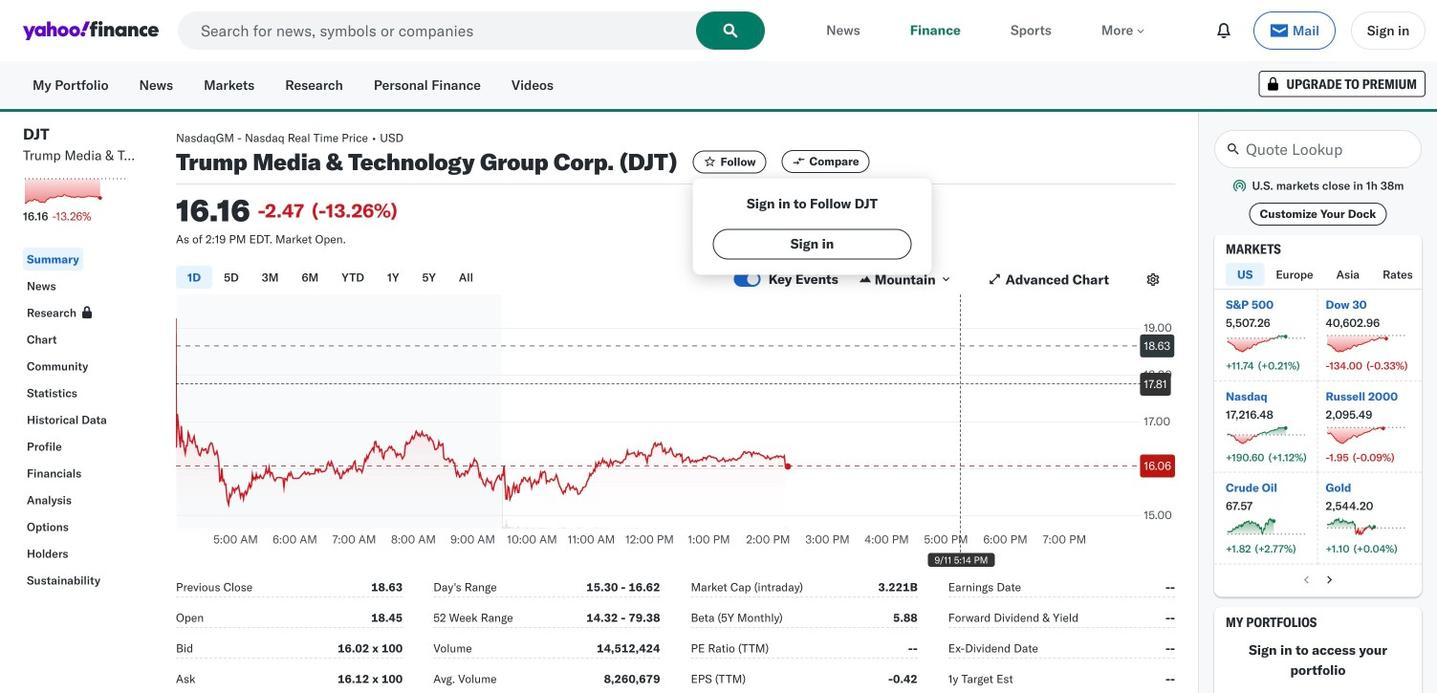 Task type: locate. For each thing, give the bounding box(es) containing it.
None search field
[[1215, 130, 1423, 168]]

Quote Lookup text field
[[1215, 130, 1423, 168]]

None search field
[[178, 11, 766, 50]]

2 tab list from the left
[[1227, 263, 1438, 289]]

1 horizontal spatial tab list
[[1227, 263, 1438, 289]]

None checkbox
[[734, 272, 761, 287]]

djt chart element
[[23, 177, 130, 208]]

0 horizontal spatial tab list
[[176, 263, 734, 295]]

dialog
[[0, 0, 1438, 694]]

toolbar
[[1208, 11, 1426, 50]]

tab list
[[176, 263, 734, 295], [1227, 263, 1438, 289]]



Task type: vqa. For each thing, say whether or not it's contained in the screenshot.
QUOTE LOOKUP search field
yes



Task type: describe. For each thing, give the bounding box(es) containing it.
djt navigation menubar menu bar
[[0, 244, 153, 592]]

1 tab list from the left
[[176, 263, 734, 295]]

search image
[[723, 23, 739, 38]]

prev image
[[1300, 572, 1315, 588]]

Search for news, symbols or companies text field
[[178, 11, 766, 50]]



